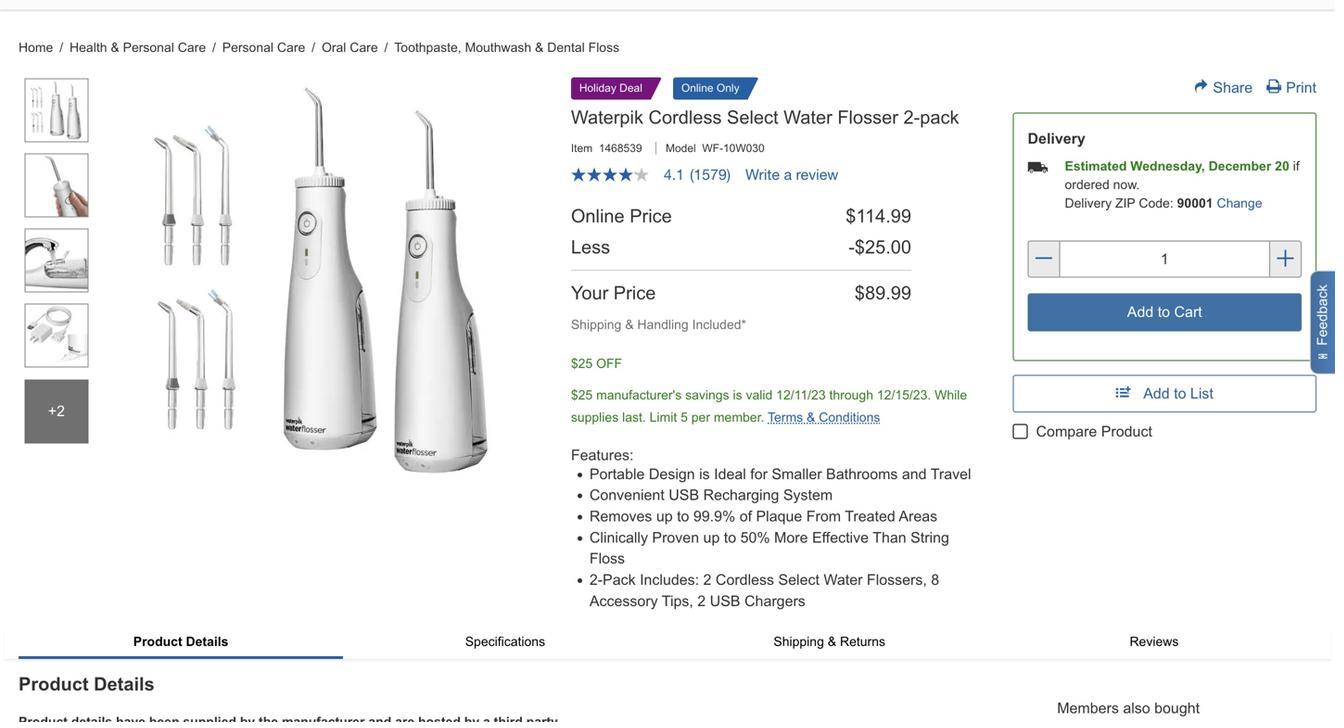 Task type: vqa. For each thing, say whether or not it's contained in the screenshot.
YYYY text field
no



Task type: describe. For each thing, give the bounding box(es) containing it.
2- inside features: portable design is ideal for smaller bathrooms and travel convenient usb recharging system removes up to 99.9% of plaque from treated areas clinically proven up to 50% more effective than string floss 2-pack includes: 2 cordless select water flossers, 8 accessory tips, 2 usb chargers
[[590, 572, 603, 588]]

floss inside features: portable design is ideal for smaller bathrooms and travel convenient usb recharging system removes up to 99.9% of plaque from treated areas clinically proven up to 50% more effective than string floss 2-pack includes: 2 cordless select water flossers, 8 accessory tips, 2 usb chargers
[[590, 551, 625, 567]]

delivery zip code: 90001 change
[[1065, 196, 1263, 210]]

system
[[783, 487, 833, 504]]

smaller
[[772, 466, 822, 482]]

proven
[[652, 529, 699, 546]]

last.
[[622, 411, 646, 425]]

1 care from the left
[[178, 40, 206, 55]]

write
[[746, 166, 780, 183]]

item
[[571, 142, 593, 155]]

chargers
[[745, 593, 806, 610]]

& for shipping & returns
[[828, 635, 837, 649]]

toothpaste,
[[394, 40, 462, 55]]

1 vertical spatial product details
[[19, 674, 155, 695]]

of
[[740, 508, 752, 525]]

1 vertical spatial to
[[677, 508, 689, 525]]

0 vertical spatial floss
[[588, 40, 620, 55]]

item 1468539
[[571, 142, 642, 155]]

holiday deal link
[[571, 78, 651, 100]]

now.
[[1113, 178, 1140, 192]]

home
[[19, 40, 53, 55]]

savings
[[685, 388, 729, 403]]

2 horizontal spatial product
[[1101, 423, 1153, 440]]

1 image
[[24, 78, 88, 142]]

if
[[1293, 159, 1300, 173]]

areas
[[899, 508, 938, 525]]

price for online price
[[630, 206, 672, 226]]

flosser
[[838, 107, 898, 128]]

1 personal from the left
[[123, 40, 174, 55]]

waterpik
[[571, 107, 644, 128]]

0 vertical spatial usb
[[669, 487, 699, 504]]

shipping for shipping & handling included*
[[571, 318, 622, 332]]

convenient
[[590, 487, 665, 504]]

1 vertical spatial up
[[703, 529, 720, 546]]

89.99
[[865, 283, 912, 303]]

write a review
[[746, 166, 839, 183]]

& for health & personal care
[[111, 40, 119, 55]]

compare
[[1036, 423, 1097, 440]]

+2
[[48, 403, 65, 420]]

limit
[[650, 411, 677, 425]]

online only link
[[673, 78, 748, 100]]

add to list
[[1144, 385, 1214, 402]]

product details inside product details link
[[133, 635, 229, 649]]

and
[[902, 466, 927, 482]]

reviews link
[[992, 631, 1317, 652]]

write a review button
[[746, 166, 839, 183]]

valid
[[746, 388, 773, 403]]

a
[[784, 166, 792, 183]]

2 image
[[24, 154, 88, 218]]

(1579)
[[690, 166, 731, 183]]

+2 link
[[24, 378, 89, 444]]

print link
[[1267, 79, 1317, 96]]

to inside add to list popup button
[[1174, 385, 1186, 402]]

features: portable design is ideal for smaller bathrooms and travel convenient usb recharging system removes up to 99.9% of plaque from treated areas clinically proven up to 50% more effective than string floss 2-pack includes: 2 cordless select water flossers, 8 accessory tips, 2 usb chargers
[[571, 447, 971, 610]]

2 personal from the left
[[222, 40, 274, 55]]

shipping & returns
[[774, 635, 886, 649]]

toothpaste, mouthwash & dental floss
[[394, 40, 620, 55]]

12/15/23.
[[877, 388, 931, 403]]

pack
[[920, 107, 959, 128]]

is for ideal
[[699, 466, 710, 482]]

your price
[[571, 283, 656, 303]]

99.9%
[[694, 508, 736, 525]]

conditions
[[819, 411, 880, 425]]

while
[[935, 388, 967, 403]]

care for personal care
[[277, 40, 305, 55]]

8
[[931, 572, 939, 588]]

personal care
[[222, 40, 309, 55]]

5
[[681, 411, 688, 425]]

wednesday,
[[1131, 159, 1205, 173]]

terms & conditions link
[[768, 411, 880, 425]]

1 vertical spatial usb
[[710, 593, 740, 610]]

bathrooms
[[826, 466, 898, 482]]

share
[[1213, 79, 1253, 96]]

$25 off
[[571, 357, 622, 371]]

0 vertical spatial 2
[[703, 572, 712, 588]]

treated
[[845, 508, 896, 525]]

model
[[666, 142, 696, 155]]

portable
[[590, 466, 645, 482]]

$25 for $25 manufacturer's savings is valid 12/11/23 through 12/15/23. while supplies last. limit 5 per member.
[[571, 388, 593, 403]]

features:
[[571, 447, 634, 464]]

$25 for $25 off
[[571, 357, 593, 371]]

less
[[571, 237, 610, 257]]

ordered
[[1065, 178, 1110, 192]]

price for your price
[[614, 283, 656, 303]]

0 vertical spatial water
[[784, 107, 832, 128]]

home link
[[19, 40, 53, 55]]

add to list button
[[1013, 375, 1317, 413]]

20
[[1275, 159, 1290, 173]]

removes
[[590, 508, 652, 525]]

waterpik cordless select water flosser 2-pack
[[571, 107, 959, 128]]

estimated
[[1065, 159, 1127, 173]]

bought
[[1155, 700, 1200, 717]]

shipping for shipping & returns
[[774, 635, 824, 649]]

4.1
[[664, 166, 684, 183]]

supplies
[[571, 411, 619, 425]]



Task type: locate. For each thing, give the bounding box(es) containing it.
1 vertical spatial 2
[[698, 593, 706, 610]]

0 vertical spatial online
[[681, 82, 714, 94]]

1 vertical spatial cordless
[[716, 572, 774, 588]]

2 right includes:
[[703, 572, 712, 588]]

through
[[829, 388, 874, 403]]

effective
[[812, 529, 869, 546]]

2 $25 from the top
[[571, 388, 593, 403]]

0 vertical spatial delivery
[[1028, 130, 1086, 147]]

2 vertical spatial product
[[19, 674, 89, 695]]

select up chargers at the right bottom of page
[[778, 572, 820, 588]]

usb right tips,
[[710, 593, 740, 610]]

online for online price
[[571, 206, 625, 226]]

floss down clinically at the bottom left of the page
[[590, 551, 625, 567]]

$ down -
[[855, 283, 865, 303]]

0 vertical spatial is
[[733, 388, 742, 403]]

flossers,
[[867, 572, 927, 588]]

is inside features: portable design is ideal for smaller bathrooms and travel convenient usb recharging system removes up to 99.9% of plaque from treated areas clinically proven up to 50% more effective than string floss 2-pack includes: 2 cordless select water flossers, 8 accessory tips, 2 usb chargers
[[699, 466, 710, 482]]

0 vertical spatial product details
[[133, 635, 229, 649]]

1 horizontal spatial product
[[133, 635, 182, 649]]

2
[[703, 572, 712, 588], [698, 593, 706, 610]]

0 vertical spatial $25
[[571, 357, 593, 371]]

list
[[1191, 385, 1214, 402]]

4.1 (1579)
[[664, 166, 731, 183]]

up up proven
[[656, 508, 673, 525]]

1 vertical spatial online
[[571, 206, 625, 226]]

usb down design
[[669, 487, 699, 504]]

online for online only
[[681, 82, 714, 94]]

2 horizontal spatial to
[[1174, 385, 1186, 402]]

health
[[70, 40, 107, 55]]

None button
[[1028, 293, 1302, 331]]

includes:
[[640, 572, 699, 588]]

$
[[846, 206, 856, 226], [855, 237, 865, 257], [855, 283, 865, 303]]

&
[[111, 40, 119, 55], [535, 40, 544, 55], [625, 318, 634, 332], [807, 411, 815, 425], [828, 635, 837, 649]]

floss
[[588, 40, 620, 55], [590, 551, 625, 567]]

1 vertical spatial shipping
[[774, 635, 824, 649]]

personal care link
[[222, 40, 309, 55]]

2 horizontal spatial care
[[350, 40, 378, 55]]

$ up -
[[846, 206, 856, 226]]

details
[[186, 635, 229, 649], [94, 674, 155, 695]]

3 care from the left
[[350, 40, 378, 55]]

1 vertical spatial is
[[699, 466, 710, 482]]

1 horizontal spatial usb
[[710, 593, 740, 610]]

$25 manufacturer's savings is valid 12/11/23 through 12/15/23. while supplies last. limit 5 per member.
[[571, 388, 967, 425]]

shipping down chargers at the right bottom of page
[[774, 635, 824, 649]]

0 horizontal spatial personal
[[123, 40, 174, 55]]

oral care link
[[322, 40, 382, 55]]

view larger image 1 image
[[120, 78, 529, 487]]

review
[[796, 166, 839, 183]]

string
[[911, 529, 949, 546]]

included*
[[692, 318, 746, 332]]

your
[[571, 283, 609, 303]]

1 horizontal spatial 2-
[[904, 107, 920, 128]]

wf-
[[702, 142, 723, 155]]

care right oral
[[350, 40, 378, 55]]

0 horizontal spatial is
[[699, 466, 710, 482]]

online up the less
[[571, 206, 625, 226]]

off
[[596, 357, 622, 371]]

online only
[[681, 82, 740, 94]]

specifications link
[[343, 631, 667, 652]]

1 horizontal spatial up
[[703, 529, 720, 546]]

cordless up model at the top of page
[[649, 107, 722, 128]]

2 right tips,
[[698, 593, 706, 610]]

90001
[[1177, 196, 1213, 210]]

& left handling
[[625, 318, 634, 332]]

shipping & handling included*
[[571, 318, 746, 332]]

$ down 114.99
[[855, 237, 865, 257]]

select up '10w030'
[[727, 107, 779, 128]]

0 horizontal spatial usb
[[669, 487, 699, 504]]

health & personal care link
[[70, 40, 210, 55]]

1 vertical spatial delivery
[[1065, 196, 1112, 210]]

2- up "accessory"
[[590, 572, 603, 588]]

floss right dental
[[588, 40, 620, 55]]

delivery down ordered
[[1065, 196, 1112, 210]]

specifications
[[465, 635, 545, 649]]

holiday
[[579, 82, 617, 94]]

feedback link
[[1310, 271, 1335, 375]]

cordless inside features: portable design is ideal for smaller bathrooms and travel convenient usb recharging system removes up to 99.9% of plaque from treated areas clinically proven up to 50% more effective than string floss 2-pack includes: 2 cordless select water flossers, 8 accessory tips, 2 usb chargers
[[716, 572, 774, 588]]

price down 4.1
[[630, 206, 672, 226]]

water down effective
[[824, 572, 863, 588]]

0 vertical spatial details
[[186, 635, 229, 649]]

0 horizontal spatial online
[[571, 206, 625, 226]]

select
[[727, 107, 779, 128], [778, 572, 820, 588]]

more
[[774, 529, 808, 546]]

change
[[1217, 196, 1263, 210]]

if ordered now.
[[1065, 159, 1300, 192]]

estimated wednesday, december 20
[[1065, 159, 1290, 173]]

handling
[[637, 318, 689, 332]]

0 vertical spatial select
[[727, 107, 779, 128]]

0 vertical spatial 2-
[[904, 107, 920, 128]]

1 horizontal spatial shipping
[[774, 635, 824, 649]]

0 vertical spatial price
[[630, 206, 672, 226]]

also
[[1123, 700, 1150, 717]]

print
[[1286, 79, 1317, 96]]

1 vertical spatial price
[[614, 283, 656, 303]]

-
[[849, 237, 855, 257]]

2 care from the left
[[277, 40, 305, 55]]

december
[[1209, 159, 1272, 173]]

$25
[[571, 357, 593, 371], [571, 388, 593, 403]]

up
[[656, 508, 673, 525], [703, 529, 720, 546]]

0 horizontal spatial up
[[656, 508, 673, 525]]

delivery
[[1028, 130, 1086, 147], [1065, 196, 1112, 210]]

1 vertical spatial 2-
[[590, 572, 603, 588]]

delivery up the estimated
[[1028, 130, 1086, 147]]

holiday deal
[[579, 82, 642, 94]]

oral care
[[322, 40, 382, 55]]

to
[[1174, 385, 1186, 402], [677, 508, 689, 525], [724, 529, 736, 546]]

is left ideal
[[699, 466, 710, 482]]

deal
[[620, 82, 642, 94]]

reviews
[[1130, 635, 1179, 649]]

1 vertical spatial water
[[824, 572, 863, 588]]

mouthwash
[[465, 40, 531, 55]]

& left returns
[[828, 635, 837, 649]]

water
[[784, 107, 832, 128], [824, 572, 863, 588]]

114.99
[[856, 206, 912, 226]]

product details link
[[19, 631, 343, 657]]

1 horizontal spatial to
[[724, 529, 736, 546]]

0 vertical spatial cordless
[[649, 107, 722, 128]]

1468539
[[599, 142, 642, 155]]

members
[[1057, 700, 1119, 717]]

oral
[[322, 40, 346, 55]]

1 horizontal spatial care
[[277, 40, 305, 55]]

1 vertical spatial select
[[778, 572, 820, 588]]

& right health
[[111, 40, 119, 55]]

accessory
[[590, 593, 658, 610]]

is for valid
[[733, 388, 742, 403]]

1 horizontal spatial online
[[681, 82, 714, 94]]

0 horizontal spatial care
[[178, 40, 206, 55]]

share link
[[1194, 79, 1253, 96]]

select inside features: portable design is ideal for smaller bathrooms and travel convenient usb recharging system removes up to 99.9% of plaque from treated areas clinically proven up to 50% more effective than string floss 2-pack includes: 2 cordless select water flossers, 8 accessory tips, 2 usb chargers
[[778, 572, 820, 588]]

3 image
[[24, 229, 88, 293]]

travel
[[931, 466, 971, 482]]

per
[[692, 411, 710, 425]]

water up review at the right of the page
[[784, 107, 832, 128]]

than
[[873, 529, 907, 546]]

1 horizontal spatial is
[[733, 388, 742, 403]]

personal left oral
[[222, 40, 274, 55]]

& down 12/11/23
[[807, 411, 815, 425]]

0 vertical spatial shipping
[[571, 318, 622, 332]]

toothpaste, mouthwash & dental floss link
[[394, 40, 620, 55]]

0 vertical spatial to
[[1174, 385, 1186, 402]]

0 vertical spatial up
[[656, 508, 673, 525]]

for
[[750, 466, 768, 482]]

2- right flosser
[[904, 107, 920, 128]]

care
[[178, 40, 206, 55], [277, 40, 305, 55], [350, 40, 378, 55]]

to left list
[[1174, 385, 1186, 402]]

$25 up supplies
[[571, 388, 593, 403]]

change link
[[1217, 196, 1263, 210]]

to up proven
[[677, 508, 689, 525]]

1 horizontal spatial details
[[186, 635, 229, 649]]

0 horizontal spatial 2-
[[590, 572, 603, 588]]

product details
[[133, 635, 229, 649], [19, 674, 155, 695]]

terms
[[768, 411, 803, 425]]

& for shipping & handling included*
[[625, 318, 634, 332]]

50%
[[741, 529, 770, 546]]

care for oral care
[[350, 40, 378, 55]]

0 vertical spatial product
[[1101, 423, 1153, 440]]

only
[[717, 82, 740, 94]]

2 vertical spatial $
[[855, 283, 865, 303]]

1 horizontal spatial personal
[[222, 40, 274, 55]]

up down "99.9%"
[[703, 529, 720, 546]]

$25 left off
[[571, 357, 593, 371]]

shipping
[[571, 318, 622, 332], [774, 635, 824, 649]]

add
[[1144, 385, 1170, 402]]

delivery for delivery
[[1028, 130, 1086, 147]]

delivery for delivery zip code: 90001 change
[[1065, 196, 1112, 210]]

1 vertical spatial floss
[[590, 551, 625, 567]]

1 vertical spatial details
[[94, 674, 155, 695]]

cordless up chargers at the right bottom of page
[[716, 572, 774, 588]]

water inside features: portable design is ideal for smaller bathrooms and travel convenient usb recharging system removes up to 99.9% of plaque from treated areas clinically proven up to 50% more effective than string floss 2-pack includes: 2 cordless select water flossers, 8 accessory tips, 2 usb chargers
[[824, 572, 863, 588]]

& for terms & conditions
[[807, 411, 815, 425]]

online left only
[[681, 82, 714, 94]]

care left oral
[[277, 40, 305, 55]]

dental
[[547, 40, 585, 55]]

12/11/23
[[776, 388, 826, 403]]

$25 inside $25 manufacturer's savings is valid 12/11/23 through 12/15/23. while supplies last. limit 5 per member.
[[571, 388, 593, 403]]

member.
[[714, 411, 764, 425]]

price up the shipping & handling included* at the top of the page
[[614, 283, 656, 303]]

2 vertical spatial to
[[724, 529, 736, 546]]

1 $25 from the top
[[571, 357, 593, 371]]

personal
[[123, 40, 174, 55], [222, 40, 274, 55]]

is inside $25 manufacturer's savings is valid 12/11/23 through 12/15/23. while supplies last. limit 5 per member.
[[733, 388, 742, 403]]

online
[[681, 82, 714, 94], [571, 206, 625, 226]]

& left dental
[[535, 40, 544, 55]]

0 vertical spatial $
[[846, 206, 856, 226]]

zip
[[1115, 196, 1135, 210]]

0 horizontal spatial shipping
[[571, 318, 622, 332]]

shipping down your
[[571, 318, 622, 332]]

4 image
[[24, 304, 88, 368]]

is left valid
[[733, 388, 742, 403]]

personal right health
[[123, 40, 174, 55]]

to left 50%
[[724, 529, 736, 546]]

care left personal care
[[178, 40, 206, 55]]

1 vertical spatial product
[[133, 635, 182, 649]]

25.00
[[865, 237, 912, 257]]

1 vertical spatial $
[[855, 237, 865, 257]]

0 horizontal spatial details
[[94, 674, 155, 695]]

tips,
[[662, 593, 693, 610]]

0 horizontal spatial to
[[677, 508, 689, 525]]

0 horizontal spatial product
[[19, 674, 89, 695]]

None telephone field
[[1060, 241, 1269, 278]]

1 vertical spatial $25
[[571, 388, 593, 403]]



